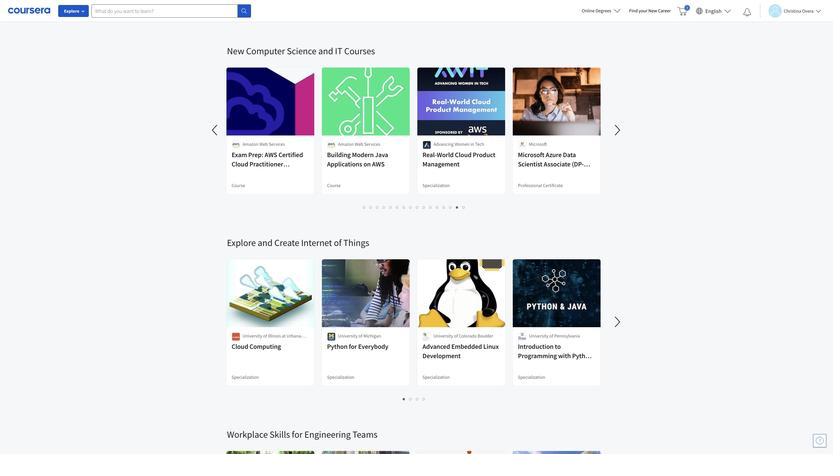 Task type: describe. For each thing, give the bounding box(es) containing it.
100)
[[519, 169, 531, 177]]

5 button
[[388, 203, 395, 211]]

to
[[556, 342, 561, 351]]

tech
[[476, 141, 485, 147]]

your
[[639, 8, 648, 14]]

pennsylvania
[[555, 333, 581, 339]]

of left things
[[334, 237, 342, 249]]

university of pennsylvania image
[[519, 333, 527, 341]]

university of michigan image
[[327, 333, 336, 341]]

3 inside explore and create internet of things carousel 'element'
[[416, 396, 419, 402]]

professional certificate
[[519, 182, 563, 188]]

christina overa button
[[761, 4, 822, 17]]

with
[[559, 352, 571, 360]]

9
[[416, 204, 419, 210]]

explore button
[[58, 5, 89, 17]]

illinois
[[268, 333, 281, 339]]

next slide image
[[610, 314, 626, 330]]

4 inside new computer science and it courses carousel element
[[383, 204, 386, 210]]

2 inside explore and create internet of things carousel 'element'
[[410, 396, 412, 402]]

course for building modern java applications on aws
[[327, 182, 341, 188]]

university of colorado boulder
[[434, 333, 494, 339]]

university for advanced
[[434, 333, 454, 339]]

hypothesis-driven development course by university of virginia, image
[[418, 451, 506, 454]]

3 button for 4 button to the bottom
[[414, 395, 421, 403]]

of for python for everybody
[[359, 333, 363, 339]]

specialization for real-world cloud product management
[[423, 182, 450, 188]]

5
[[390, 204, 393, 210]]

python for everybody
[[327, 342, 389, 351]]

find your new career
[[630, 8, 672, 14]]

web for modern
[[355, 141, 364, 147]]

2 inside new computer science and it courses carousel element
[[370, 204, 373, 210]]

programming
[[519, 352, 557, 360]]

0 vertical spatial python
[[327, 342, 348, 351]]

and inside introduction to programming with python and java
[[519, 361, 529, 369]]

1 list from the top
[[227, 12, 602, 19]]

engineering
[[305, 428, 351, 440]]

career
[[659, 8, 672, 14]]

introduction to programming with python and java
[[519, 342, 593, 369]]

specialization for cloud computing
[[232, 374, 259, 380]]

workplace skills for engineering teams carousel element
[[224, 408, 834, 454]]

in
[[471, 141, 475, 147]]

english button
[[694, 0, 734, 22]]

cloud inside real-world cloud product management
[[455, 150, 472, 159]]

What do you want to learn? text field
[[92, 4, 238, 17]]

microsoft for microsoft
[[530, 141, 548, 147]]

agile project management course by google, image
[[322, 451, 410, 454]]

exam
[[232, 150, 247, 159]]

amazon web services for prep:
[[243, 141, 285, 147]]

8
[[410, 204, 412, 210]]

new computer science and it courses
[[227, 45, 375, 57]]

advanced embedded linux development
[[423, 342, 499, 360]]

11
[[430, 204, 435, 210]]

foundations
[[232, 169, 267, 177]]

13 button
[[441, 203, 448, 211]]

amazon web services image
[[327, 141, 336, 149]]

10
[[423, 204, 428, 210]]

amazon web services for modern
[[338, 141, 381, 147]]

10 button
[[421, 203, 428, 211]]

professional
[[519, 182, 543, 188]]

for inside explore and create internet of things carousel 'element'
[[349, 342, 357, 351]]

world
[[437, 150, 454, 159]]

science
[[287, 45, 317, 57]]

15 button
[[454, 203, 462, 211]]

shopping cart: 1 item image
[[678, 5, 691, 16]]

1 for the left 4 button
[[363, 204, 366, 210]]

certificate
[[543, 182, 563, 188]]

next slide image
[[610, 122, 626, 138]]

on
[[364, 160, 371, 168]]

associate
[[544, 160, 571, 168]]

0 horizontal spatial for
[[292, 428, 303, 440]]

6
[[397, 204, 399, 210]]

1 horizontal spatial and
[[319, 45, 334, 57]]

degrees
[[596, 8, 612, 14]]

8 button
[[408, 203, 414, 211]]

12
[[436, 204, 442, 210]]

java inside introduction to programming with python and java
[[531, 361, 544, 369]]

3 button for the left 4 button
[[375, 203, 381, 211]]

services for java
[[365, 141, 381, 147]]

amazon web services image
[[232, 141, 240, 149]]

explore and create internet of things
[[227, 237, 370, 249]]

list inside new computer science and it courses carousel element
[[227, 203, 602, 211]]

internet
[[301, 237, 332, 249]]

champaign
[[243, 340, 265, 346]]

azure
[[546, 150, 562, 159]]

practitioner
[[250, 160, 284, 168]]

find your new career link
[[627, 7, 675, 15]]

online
[[582, 8, 595, 14]]

christina overa
[[785, 8, 815, 14]]

online degrees
[[582, 8, 612, 14]]

python inside introduction to programming with python and java
[[573, 352, 593, 360]]

cloud inside explore and create internet of things carousel 'element'
[[232, 342, 248, 351]]

0 horizontal spatial and
[[258, 237, 273, 249]]

university of pennsylvania
[[530, 333, 581, 339]]

exam prep: aws certified cloud practitioner foundations
[[232, 150, 303, 177]]

workplace
[[227, 428, 268, 440]]

things
[[344, 237, 370, 249]]

new inside new computer science and it courses carousel element
[[227, 45, 245, 57]]

courses
[[345, 45, 375, 57]]

modern
[[352, 150, 374, 159]]

specialization for introduction to programming with python and java
[[519, 374, 546, 380]]

explore and create internet of things carousel element
[[224, 217, 834, 408]]

urbana-
[[287, 333, 303, 339]]

product
[[473, 150, 496, 159]]

university for cloud
[[243, 333, 262, 339]]

university for introduction
[[530, 333, 549, 339]]

everybody
[[359, 342, 389, 351]]

of for introduction to programming with python and java
[[550, 333, 554, 339]]

advancing
[[434, 141, 454, 147]]

skills
[[270, 428, 290, 440]]

it
[[335, 45, 343, 57]]

microsoft image
[[519, 141, 527, 149]]



Task type: locate. For each thing, give the bounding box(es) containing it.
microsoft inside microsoft azure data scientist associate (dp- 100)
[[519, 150, 545, 159]]

2 course from the left
[[327, 182, 341, 188]]

of for advanced embedded linux development
[[455, 333, 458, 339]]

new left computer
[[227, 45, 245, 57]]

of
[[334, 237, 342, 249], [263, 333, 267, 339], [359, 333, 363, 339], [455, 333, 458, 339], [550, 333, 554, 339]]

aws inside exam prep: aws certified cloud practitioner foundations
[[265, 150, 277, 159]]

management
[[423, 160, 460, 168]]

advancing women in tech
[[434, 141, 485, 147]]

2 university from the left
[[338, 333, 358, 339]]

1 vertical spatial 2 button
[[408, 395, 414, 403]]

web up prep:
[[260, 141, 268, 147]]

development
[[423, 352, 461, 360]]

3 university from the left
[[434, 333, 454, 339]]

0 vertical spatial 3
[[377, 204, 379, 210]]

1 horizontal spatial services
[[365, 141, 381, 147]]

python down 'university of michigan' image
[[327, 342, 348, 351]]

4 button
[[381, 203, 388, 211], [421, 395, 428, 403]]

0 horizontal spatial services
[[269, 141, 285, 147]]

0 horizontal spatial 2
[[370, 204, 373, 210]]

0 horizontal spatial course
[[232, 182, 245, 188]]

building
[[327, 150, 351, 159]]

of up python for everybody
[[359, 333, 363, 339]]

1 vertical spatial 1 button
[[401, 395, 408, 403]]

0 vertical spatial aws
[[265, 150, 277, 159]]

help center image
[[817, 437, 825, 445]]

0 vertical spatial new
[[649, 8, 658, 14]]

1 vertical spatial explore
[[227, 237, 256, 249]]

for
[[349, 342, 357, 351], [292, 428, 303, 440]]

2 horizontal spatial and
[[519, 361, 529, 369]]

university for python
[[338, 333, 358, 339]]

english
[[706, 7, 722, 14]]

2 vertical spatial list
[[227, 395, 602, 403]]

0 horizontal spatial explore
[[64, 8, 79, 14]]

1 vertical spatial 3
[[416, 396, 419, 402]]

amazon web services
[[243, 141, 285, 147], [338, 141, 381, 147]]

1 horizontal spatial course
[[327, 182, 341, 188]]

0 vertical spatial 3 button
[[375, 203, 381, 211]]

1 horizontal spatial amazon
[[338, 141, 354, 147]]

coursera image
[[8, 5, 50, 16]]

0 horizontal spatial 3 button
[[375, 203, 381, 211]]

2
[[370, 204, 373, 210], [410, 396, 412, 402]]

6 button
[[395, 203, 401, 211]]

show notifications image
[[744, 8, 752, 16]]

cloud down university of illinois at urbana-champaign "image"
[[232, 342, 248, 351]]

1 vertical spatial java
[[531, 361, 544, 369]]

0 horizontal spatial 4
[[383, 204, 386, 210]]

scientist
[[519, 160, 543, 168]]

of left the illinois
[[263, 333, 267, 339]]

1 services from the left
[[269, 141, 285, 147]]

1 horizontal spatial web
[[355, 141, 364, 147]]

microsoft right microsoft icon
[[530, 141, 548, 147]]

course for exam prep: aws certified cloud practitioner foundations
[[232, 182, 245, 188]]

1 button for the left 4 button
[[361, 203, 368, 211]]

java down programming
[[531, 361, 544, 369]]

aws right on
[[372, 160, 385, 168]]

1 inside new computer science and it courses carousel element
[[363, 204, 366, 210]]

1 amazon web services from the left
[[243, 141, 285, 147]]

university up introduction
[[530, 333, 549, 339]]

0 horizontal spatial aws
[[265, 150, 277, 159]]

3
[[377, 204, 379, 210], [416, 396, 419, 402]]

2 button for '1' button for the left 4 button
[[368, 203, 375, 211]]

1 horizontal spatial 3 button
[[414, 395, 421, 403]]

0 vertical spatial 2
[[370, 204, 373, 210]]

2 amazon from the left
[[338, 141, 354, 147]]

specialization
[[423, 182, 450, 188], [232, 374, 259, 380], [327, 374, 355, 380], [423, 374, 450, 380], [519, 374, 546, 380]]

0 horizontal spatial 1
[[363, 204, 366, 210]]

certified
[[279, 150, 303, 159]]

explore for explore and create internet of things
[[227, 237, 256, 249]]

aws up "practitioner"
[[265, 150, 277, 159]]

christina
[[785, 8, 802, 14]]

1 horizontal spatial 1 button
[[401, 395, 408, 403]]

list
[[227, 12, 602, 19], [227, 203, 602, 211], [227, 395, 602, 403]]

1 vertical spatial 1
[[403, 396, 406, 402]]

0 horizontal spatial 4 button
[[381, 203, 388, 211]]

1 horizontal spatial amazon web services
[[338, 141, 381, 147]]

and down programming
[[519, 361, 529, 369]]

7 button
[[401, 203, 408, 211]]

applications
[[327, 160, 363, 168]]

1 vertical spatial new
[[227, 45, 245, 57]]

4 university from the left
[[530, 333, 549, 339]]

colorado
[[459, 333, 477, 339]]

services up "certified" at the left of page
[[269, 141, 285, 147]]

amazon up building
[[338, 141, 354, 147]]

amazon web services up prep:
[[243, 141, 285, 147]]

advancing women in tech image
[[423, 141, 431, 149]]

at
[[282, 333, 286, 339]]

0 horizontal spatial 1 button
[[361, 203, 368, 211]]

1 course from the left
[[232, 182, 245, 188]]

0 vertical spatial and
[[319, 45, 334, 57]]

microsoft azure data scientist associate (dp- 100)
[[519, 150, 584, 177]]

university inside the university of illinois at urbana- champaign
[[243, 333, 262, 339]]

introduction to software product management course by university of alberta, image
[[513, 451, 601, 454]]

14
[[450, 204, 455, 210]]

university of michigan
[[338, 333, 381, 339]]

3 inside new computer science and it courses carousel element
[[377, 204, 379, 210]]

java right modern
[[375, 150, 389, 159]]

1 horizontal spatial python
[[573, 352, 593, 360]]

new right your
[[649, 8, 658, 14]]

find
[[630, 8, 638, 14]]

0 horizontal spatial 3
[[377, 204, 379, 210]]

0 vertical spatial for
[[349, 342, 357, 351]]

university up advanced
[[434, 333, 454, 339]]

university up champaign
[[243, 333, 262, 339]]

(dp-
[[572, 160, 584, 168]]

0 vertical spatial 2 button
[[368, 203, 375, 211]]

0 horizontal spatial new
[[227, 45, 245, 57]]

michigan
[[364, 333, 381, 339]]

data
[[564, 150, 577, 159]]

1 horizontal spatial explore
[[227, 237, 256, 249]]

course down 'foundations'
[[232, 182, 245, 188]]

university of illinois at urbana- champaign
[[243, 333, 303, 346]]

0 vertical spatial java
[[375, 150, 389, 159]]

overa
[[803, 8, 815, 14]]

0 horizontal spatial java
[[375, 150, 389, 159]]

aws inside building modern java applications on aws
[[372, 160, 385, 168]]

cloud down "exam"
[[232, 160, 248, 168]]

2 vertical spatial and
[[519, 361, 529, 369]]

3 button inside explore and create internet of things carousel 'element'
[[414, 395, 421, 403]]

new computer science and it courses carousel element
[[0, 25, 702, 217]]

0 vertical spatial 1
[[363, 204, 366, 210]]

amazon for exam
[[243, 141, 259, 147]]

amazon up prep:
[[243, 141, 259, 147]]

amazon
[[243, 141, 259, 147], [338, 141, 354, 147]]

1 vertical spatial and
[[258, 237, 273, 249]]

cloud down women at top right
[[455, 150, 472, 159]]

computer
[[246, 45, 285, 57]]

teams
[[353, 428, 378, 440]]

of left colorado
[[455, 333, 458, 339]]

real-
[[423, 150, 437, 159]]

1 button
[[361, 203, 368, 211], [401, 395, 408, 403]]

1 amazon from the left
[[243, 141, 259, 147]]

create
[[275, 237, 300, 249]]

amazon for building
[[338, 141, 354, 147]]

1 vertical spatial cloud
[[232, 160, 248, 168]]

specialization inside new computer science and it courses carousel element
[[423, 182, 450, 188]]

explore for explore
[[64, 8, 79, 14]]

services for aws
[[269, 141, 285, 147]]

services up modern
[[365, 141, 381, 147]]

of left pennsylvania
[[550, 333, 554, 339]]

2 list from the top
[[227, 203, 602, 211]]

0 vertical spatial 4
[[383, 204, 386, 210]]

cloud inside exam prep: aws certified cloud practitioner foundations
[[232, 160, 248, 168]]

specialization for python for everybody
[[327, 374, 355, 380]]

university of illinois at urbana-champaign image
[[232, 333, 240, 341]]

of for cloud computing
[[263, 333, 267, 339]]

15
[[456, 204, 462, 210]]

university of colorado boulder image
[[423, 333, 431, 341]]

4 inside explore and create internet of things carousel 'element'
[[423, 396, 426, 402]]

and
[[319, 45, 334, 57], [258, 237, 273, 249], [519, 361, 529, 369]]

new inside the "find your new career" link
[[649, 8, 658, 14]]

1 horizontal spatial 1
[[403, 396, 406, 402]]

0 vertical spatial microsoft
[[530, 141, 548, 147]]

java inside building modern java applications on aws
[[375, 150, 389, 159]]

1 vertical spatial 4
[[423, 396, 426, 402]]

1 vertical spatial list
[[227, 203, 602, 211]]

1 horizontal spatial new
[[649, 8, 658, 14]]

1 horizontal spatial 4
[[423, 396, 426, 402]]

services
[[269, 141, 285, 147], [365, 141, 381, 147]]

0 vertical spatial 4 button
[[381, 203, 388, 211]]

course down applications
[[327, 182, 341, 188]]

16
[[463, 204, 468, 210]]

1 horizontal spatial 2 button
[[408, 395, 414, 403]]

0 horizontal spatial amazon web services
[[243, 141, 285, 147]]

14 button
[[448, 203, 455, 211]]

coding interview preparation course by meta, image
[[227, 451, 315, 454]]

2 button
[[368, 203, 375, 211], [408, 395, 414, 403]]

microsoft up scientist
[[519, 150, 545, 159]]

0 horizontal spatial python
[[327, 342, 348, 351]]

web up modern
[[355, 141, 364, 147]]

embedded
[[452, 342, 483, 351]]

9 button
[[414, 203, 421, 211]]

real-world cloud product management
[[423, 150, 496, 168]]

web for prep:
[[260, 141, 268, 147]]

explore inside 'element'
[[227, 237, 256, 249]]

1 horizontal spatial java
[[531, 361, 544, 369]]

list inside explore and create internet of things carousel 'element'
[[227, 395, 602, 403]]

python right with
[[573, 352, 593, 360]]

of inside the university of illinois at urbana- champaign
[[263, 333, 267, 339]]

0 vertical spatial explore
[[64, 8, 79, 14]]

web
[[260, 141, 268, 147], [355, 141, 364, 147]]

1 vertical spatial 4 button
[[421, 395, 428, 403]]

introduction
[[519, 342, 554, 351]]

and left it
[[319, 45, 334, 57]]

cloud computing
[[232, 342, 281, 351]]

7
[[403, 204, 406, 210]]

microsoft
[[530, 141, 548, 147], [519, 150, 545, 159]]

0 horizontal spatial 2 button
[[368, 203, 375, 211]]

microsoft for microsoft azure data scientist associate (dp- 100)
[[519, 150, 545, 159]]

1 for 4 button to the bottom
[[403, 396, 406, 402]]

2 vertical spatial cloud
[[232, 342, 248, 351]]

3 button
[[375, 203, 381, 211], [414, 395, 421, 403]]

linux
[[484, 342, 499, 351]]

2 services from the left
[[365, 141, 381, 147]]

0 vertical spatial cloud
[[455, 150, 472, 159]]

1 horizontal spatial 4 button
[[421, 395, 428, 403]]

0 horizontal spatial web
[[260, 141, 268, 147]]

1 web from the left
[[260, 141, 268, 147]]

16 button
[[461, 203, 468, 211]]

0 vertical spatial 1 button
[[361, 203, 368, 211]]

1 vertical spatial microsoft
[[519, 150, 545, 159]]

2 web from the left
[[355, 141, 364, 147]]

None search field
[[92, 4, 251, 17]]

and left create
[[258, 237, 273, 249]]

explore inside 'dropdown button'
[[64, 8, 79, 14]]

1 vertical spatial aws
[[372, 160, 385, 168]]

1 horizontal spatial aws
[[372, 160, 385, 168]]

11 button
[[428, 203, 435, 211]]

university up python for everybody
[[338, 333, 358, 339]]

python
[[327, 342, 348, 351], [573, 352, 593, 360]]

aws
[[265, 150, 277, 159], [372, 160, 385, 168]]

new
[[649, 8, 658, 14], [227, 45, 245, 57]]

12 button
[[434, 203, 442, 211]]

previous slide image
[[207, 122, 223, 138]]

2 button inside explore and create internet of things carousel 'element'
[[408, 395, 414, 403]]

1 vertical spatial for
[[292, 428, 303, 440]]

1 horizontal spatial 3
[[416, 396, 419, 402]]

2 button for 4 button to the bottom's '1' button
[[408, 395, 414, 403]]

1 inside explore and create internet of things carousel 'element'
[[403, 396, 406, 402]]

specialization for advanced embedded linux development
[[423, 374, 450, 380]]

0 vertical spatial list
[[227, 12, 602, 19]]

java
[[375, 150, 389, 159], [531, 361, 544, 369]]

boulder
[[478, 333, 494, 339]]

for down university of michigan
[[349, 342, 357, 351]]

1 university from the left
[[243, 333, 262, 339]]

workplace skills for engineering teams
[[227, 428, 378, 440]]

1 horizontal spatial 2
[[410, 396, 412, 402]]

1 vertical spatial python
[[573, 352, 593, 360]]

2 amazon web services from the left
[[338, 141, 381, 147]]

for right skills
[[292, 428, 303, 440]]

1 horizontal spatial for
[[349, 342, 357, 351]]

cloud
[[455, 150, 472, 159], [232, 160, 248, 168], [232, 342, 248, 351]]

1 vertical spatial 2
[[410, 396, 412, 402]]

0 horizontal spatial amazon
[[243, 141, 259, 147]]

1 button for 4 button to the bottom
[[401, 395, 408, 403]]

women
[[455, 141, 470, 147]]

3 list from the top
[[227, 395, 602, 403]]

amazon web services up modern
[[338, 141, 381, 147]]

online degrees button
[[577, 3, 627, 18]]

1 vertical spatial 3 button
[[414, 395, 421, 403]]



Task type: vqa. For each thing, say whether or not it's contained in the screenshot.


